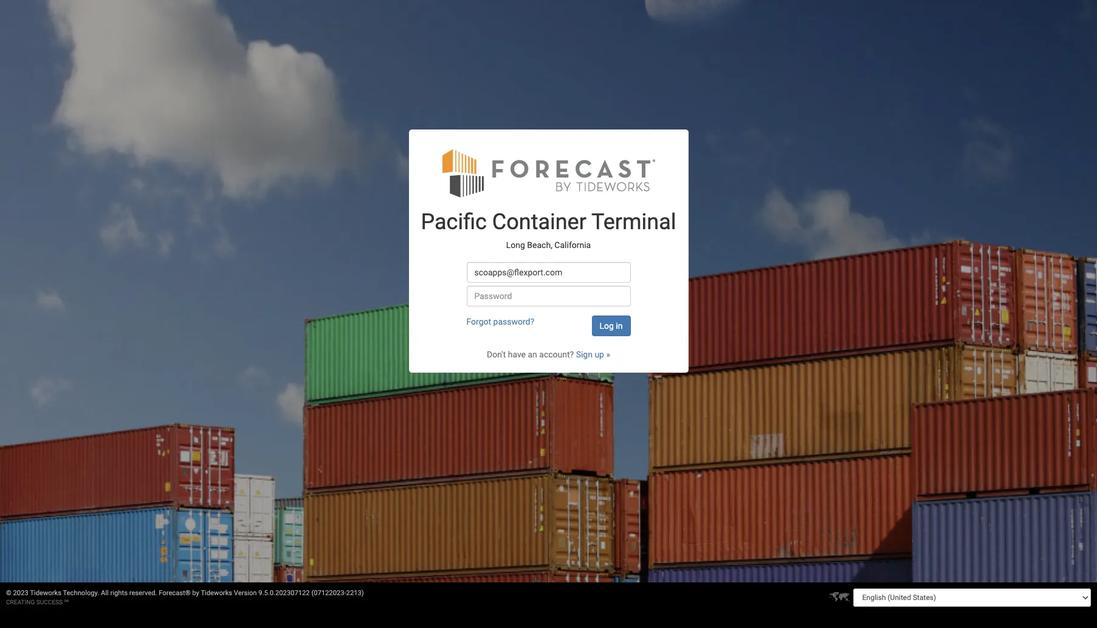 Task type: describe. For each thing, give the bounding box(es) containing it.
forgot
[[467, 317, 491, 327]]

2023
[[13, 589, 28, 597]]

have
[[508, 350, 526, 360]]

rights
[[110, 589, 128, 597]]

©
[[6, 589, 11, 597]]

(07122023-
[[312, 589, 346, 597]]

forgot password? log in
[[467, 317, 623, 331]]

account?
[[540, 350, 574, 360]]

»
[[607, 350, 611, 360]]

log
[[600, 321, 614, 331]]

beach,
[[528, 240, 553, 250]]

container
[[493, 209, 587, 235]]

in
[[616, 321, 623, 331]]

forecast® by tideworks image
[[442, 148, 655, 198]]

forecast®
[[159, 589, 191, 597]]

pacific container terminal long beach, california
[[421, 209, 677, 250]]

version
[[234, 589, 257, 597]]

sign
[[576, 350, 593, 360]]

℠
[[64, 599, 69, 606]]

technology.
[[63, 589, 99, 597]]

don't
[[487, 350, 506, 360]]

Email or username text field
[[467, 262, 631, 283]]

2213)
[[346, 589, 364, 597]]

log in button
[[592, 316, 631, 336]]

sign up » link
[[576, 350, 611, 360]]



Task type: locate. For each thing, give the bounding box(es) containing it.
1 horizontal spatial tideworks
[[201, 589, 232, 597]]

up
[[595, 350, 605, 360]]

long
[[506, 240, 525, 250]]

0 horizontal spatial tideworks
[[30, 589, 61, 597]]

all
[[101, 589, 109, 597]]

terminal
[[592, 209, 677, 235]]

2 tideworks from the left
[[201, 589, 232, 597]]

tideworks up "success"
[[30, 589, 61, 597]]

9.5.0.202307122
[[259, 589, 310, 597]]

by
[[192, 589, 199, 597]]

don't have an account? sign up »
[[487, 350, 611, 360]]

© 2023 tideworks technology. all rights reserved. forecast® by tideworks version 9.5.0.202307122 (07122023-2213) creating success ℠
[[6, 589, 364, 606]]

an
[[528, 350, 538, 360]]

tideworks right by
[[201, 589, 232, 597]]

tideworks
[[30, 589, 61, 597], [201, 589, 232, 597]]

Password password field
[[467, 286, 631, 307]]

creating
[[6, 599, 35, 606]]

1 tideworks from the left
[[30, 589, 61, 597]]

success
[[36, 599, 63, 606]]

reserved.
[[129, 589, 157, 597]]

pacific
[[421, 209, 487, 235]]

california
[[555, 240, 591, 250]]

password?
[[494, 317, 535, 327]]

forgot password? link
[[467, 317, 535, 327]]



